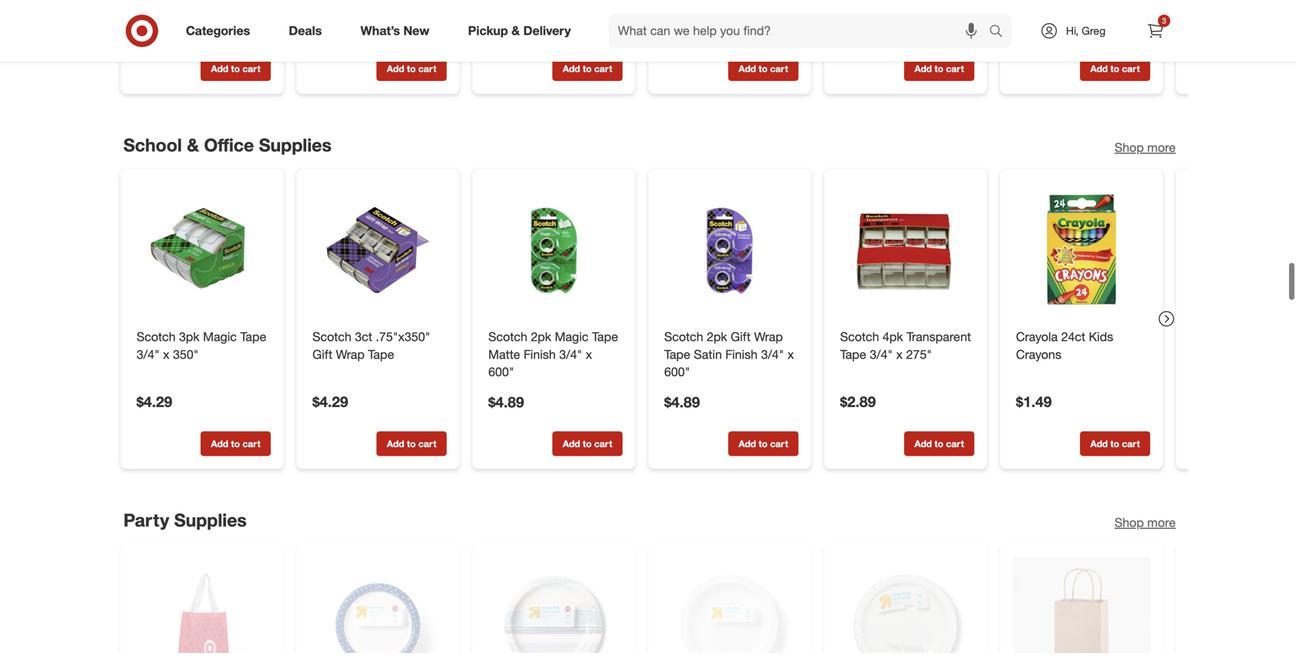 Task type: describe. For each thing, give the bounding box(es) containing it.
$89.99
[[681, 32, 708, 44]]

$4.89 for scotch 2pk magic tape matte finish 3/4" x 600"
[[489, 394, 524, 412]]

x inside scotch 2pk gift wrap tape satin finish 3/4" x 600"
[[788, 347, 794, 362]]

scotch 4pk transparent tape 3/4" x 275" link
[[841, 328, 972, 364]]

What can we help you find? suggestions appear below search field
[[609, 14, 993, 48]]

& for school
[[187, 134, 199, 156]]

categories link
[[173, 14, 270, 48]]

scotch 3ct .75"x350" gift wrap tape
[[313, 330, 431, 362]]

matte
[[489, 347, 521, 362]]

600" inside scotch 2pk gift wrap tape satin finish 3/4" x 600"
[[665, 365, 690, 380]]

search button
[[983, 14, 1020, 51]]

4pk
[[883, 330, 904, 345]]

scotch 3pk magic tape 3/4" x 350"
[[137, 330, 267, 362]]

greg
[[1082, 24, 1106, 37]]

tape inside scotch 3ct .75"x350" gift wrap tape
[[368, 347, 394, 362]]

scotch 2pk magic tape matte finish 3/4" x 600"
[[489, 330, 619, 380]]

gift inside scotch 3ct .75"x350" gift wrap tape
[[313, 347, 333, 362]]

magic for $4.29
[[203, 330, 237, 345]]

3
[[1163, 16, 1167, 25]]

satin
[[694, 347, 722, 362]]

magic for $4.89
[[555, 330, 589, 345]]

scotch 3ct .75"x350" gift wrap tape link
[[313, 328, 444, 364]]

$4.29 for 3/4"
[[137, 393, 172, 411]]

crayons
[[1017, 347, 1062, 362]]

$19.99
[[1017, 13, 1061, 31]]

3/4" inside scotch 2pk gift wrap tape satin finish 3/4" x 600"
[[761, 347, 785, 362]]

shop more button for party supplies
[[1115, 514, 1176, 532]]

$9.99
[[841, 13, 876, 31]]

shop more for party supplies
[[1115, 516, 1176, 531]]

x inside 'scotch 2pk magic tape matte finish 3/4" x 600"'
[[586, 347, 593, 362]]

tape inside scotch 2pk gift wrap tape satin finish 3/4" x 600"
[[665, 347, 691, 362]]

wrap inside scotch 3ct .75"x350" gift wrap tape
[[336, 347, 365, 362]]

crayola 24ct kids crayons
[[1017, 330, 1114, 362]]

search
[[983, 25, 1020, 40]]

tape for $4.89
[[592, 330, 619, 345]]

x inside scotch 4pk transparent tape 3/4" x 275"
[[897, 347, 903, 362]]

scotch for scotch 3ct .75"x350" gift wrap tape
[[313, 330, 352, 345]]

2pk for finish
[[531, 330, 552, 345]]

3/4" inside scotch 4pk transparent tape 3/4" x 275"
[[870, 347, 893, 362]]

x inside scotch 3pk magic tape 3/4" x 350"
[[163, 347, 170, 362]]

scotch for scotch 2pk magic tape matte finish 3/4" x 600"
[[489, 330, 528, 345]]

3/4" inside scotch 3pk magic tape 3/4" x 350"
[[137, 347, 160, 362]]

what's
[[361, 23, 400, 38]]

wrap inside scotch 2pk gift wrap tape satin finish 3/4" x 600"
[[755, 330, 783, 345]]

$21.99
[[1033, 32, 1060, 43]]

3 $0.50 from the left
[[489, 14, 524, 32]]

finish inside scotch 2pk gift wrap tape satin finish 3/4" x 600"
[[726, 347, 758, 362]]

shop for party supplies
[[1115, 516, 1145, 531]]

& for pickup
[[512, 23, 520, 38]]

transparent
[[907, 330, 972, 345]]

gift inside scotch 2pk gift wrap tape satin finish 3/4" x 600"
[[731, 330, 751, 345]]

delivery
[[524, 23, 571, 38]]

0 vertical spatial supplies
[[259, 134, 332, 156]]

school
[[124, 134, 182, 156]]

scotch 2pk gift wrap tape satin finish 3/4" x 600" link
[[665, 328, 796, 381]]

24ct
[[1062, 330, 1086, 345]]

new
[[404, 23, 430, 38]]

deals link
[[276, 14, 341, 48]]

categories
[[186, 23, 250, 38]]

pickup
[[468, 23, 508, 38]]

$2.89
[[841, 393, 876, 411]]

finish inside 'scotch 2pk magic tape matte finish 3/4" x 600"'
[[524, 347, 556, 362]]

2 $0.50 from the left
[[313, 14, 348, 32]]

what's new link
[[348, 14, 449, 48]]



Task type: vqa. For each thing, say whether or not it's contained in the screenshot.
third $0.50 from left
yes



Task type: locate. For each thing, give the bounding box(es) containing it.
1 3/4" from the left
[[137, 347, 160, 362]]

tape for $4.29
[[240, 330, 267, 345]]

party supplies
[[124, 510, 247, 531]]

$4.29 down scotch 3ct .75"x350" gift wrap tape
[[313, 393, 348, 411]]

600" inside 'scotch 2pk magic tape matte finish 3/4" x 600"'
[[489, 365, 514, 380]]

scotch 4pk transparent tape 3/4" x 275"
[[841, 330, 972, 362]]

scotch inside scotch 3pk magic tape 3/4" x 350"
[[137, 330, 176, 345]]

2 2pk from the left
[[707, 330, 728, 345]]

sale inside $59.99 reg $89.99 sale
[[711, 32, 729, 44]]

pickup & delivery link
[[455, 14, 591, 48]]

shop for school & office supplies
[[1115, 140, 1145, 155]]

.75"x350"
[[376, 330, 431, 345]]

0 horizontal spatial magic
[[203, 330, 237, 345]]

2 $4.29 from the left
[[313, 393, 348, 411]]

1 sale from the left
[[1063, 32, 1081, 43]]

tape inside scotch 4pk transparent tape 3/4" x 275"
[[841, 347, 867, 362]]

more for school & office supplies
[[1148, 140, 1176, 155]]

2 magic from the left
[[555, 330, 589, 345]]

$4.89 for scotch 2pk gift wrap tape satin finish 3/4" x 600"
[[665, 394, 700, 412]]

$4.29 down scotch 3pk magic tape 3/4" x 350"
[[137, 393, 172, 411]]

0 horizontal spatial gift
[[313, 347, 333, 362]]

1 vertical spatial gift
[[313, 347, 333, 362]]

crayola 24ct kids crayons image
[[1014, 182, 1151, 319], [1014, 182, 1151, 319]]

scotch for scotch 3pk magic tape 3/4" x 350"
[[137, 330, 176, 345]]

0 horizontal spatial $4.89
[[489, 394, 524, 412]]

$4.89 down matte
[[489, 394, 524, 412]]

1 horizontal spatial $4.89
[[665, 394, 700, 412]]

1 horizontal spatial &
[[512, 23, 520, 38]]

275"
[[907, 347, 933, 362]]

supplies right "office"
[[259, 134, 332, 156]]

1 horizontal spatial wrap
[[755, 330, 783, 345]]

2 scotch from the left
[[313, 330, 352, 345]]

heavy duty paper plate 8.5" - 55ct - up & up™ image
[[838, 558, 975, 654], [838, 558, 975, 654]]

magic inside scotch 3pk magic tape 3/4" x 350"
[[203, 330, 237, 345]]

0 horizontal spatial finish
[[524, 347, 556, 362]]

0 vertical spatial shop
[[1115, 140, 1145, 155]]

finish right matte
[[524, 347, 556, 362]]

1 x from the left
[[163, 347, 170, 362]]

2 x from the left
[[586, 347, 593, 362]]

1 horizontal spatial gift
[[731, 330, 751, 345]]

1 vertical spatial shop
[[1115, 516, 1145, 531]]

2 600" from the left
[[665, 365, 690, 380]]

4 3/4" from the left
[[870, 347, 893, 362]]

scotch 3pk magic tape 3/4" x 350" image
[[134, 182, 271, 319], [134, 182, 271, 319]]

1 horizontal spatial $4.29
[[313, 393, 348, 411]]

sale right $89.99
[[711, 32, 729, 44]]

sale inside $19.99 $21.99 sale
[[1063, 32, 1081, 43]]

scotch left 4pk
[[841, 330, 880, 345]]

$19.99 $21.99 sale
[[1017, 13, 1081, 43]]

scotch inside 'scotch 2pk magic tape matte finish 3/4" x 600"'
[[489, 330, 528, 345]]

&
[[512, 23, 520, 38], [187, 134, 199, 156]]

1 vertical spatial wrap
[[336, 347, 365, 362]]

wrap
[[755, 330, 783, 345], [336, 347, 365, 362]]

2 finish from the left
[[726, 347, 758, 362]]

$4.89
[[489, 394, 524, 412], [665, 394, 700, 412]]

scotch inside scotch 3ct .75"x350" gift wrap tape
[[313, 330, 352, 345]]

0 horizontal spatial wrap
[[336, 347, 365, 362]]

deals
[[289, 23, 322, 38]]

0 horizontal spatial $0.50
[[137, 14, 172, 32]]

scotch for scotch 4pk transparent tape 3/4" x 275"
[[841, 330, 880, 345]]

1 horizontal spatial supplies
[[259, 134, 332, 156]]

5 scotch from the left
[[841, 330, 880, 345]]

1 $0.50 from the left
[[137, 14, 172, 32]]

1 $4.29 from the left
[[137, 393, 172, 411]]

3/4" right satin
[[761, 347, 785, 362]]

0 horizontal spatial supplies
[[174, 510, 247, 531]]

party
[[124, 510, 169, 531]]

add to cart button
[[201, 56, 271, 81], [377, 56, 447, 81], [553, 56, 623, 81], [729, 56, 799, 81], [905, 56, 975, 81], [1081, 56, 1151, 81], [201, 432, 271, 457], [377, 432, 447, 457], [553, 432, 623, 457], [729, 432, 799, 457], [905, 432, 975, 457], [1081, 432, 1151, 457]]

2 $4.89 from the left
[[665, 394, 700, 412]]

tape inside scotch 3pk magic tape 3/4" x 350"
[[240, 330, 267, 345]]

$59.99 reg $89.99 sale
[[665, 14, 729, 44]]

scotch inside scotch 2pk gift wrap tape satin finish 3/4" x 600"
[[665, 330, 704, 345]]

tape
[[240, 330, 267, 345], [592, 330, 619, 345], [368, 347, 394, 362], [665, 347, 691, 362], [841, 347, 867, 362]]

scotch left 3pk
[[137, 330, 176, 345]]

1 vertical spatial shop more button
[[1115, 514, 1176, 532]]

2 shop more button from the top
[[1115, 514, 1176, 532]]

heavy duty white paper plates 8.5" - 55ct- up & up™ image
[[662, 558, 799, 654], [662, 558, 799, 654]]

2 shop from the top
[[1115, 516, 1145, 531]]

more
[[1148, 140, 1176, 155], [1148, 516, 1176, 531]]

4 x from the left
[[897, 347, 903, 362]]

1 600" from the left
[[489, 365, 514, 380]]

2pk
[[531, 330, 552, 345], [707, 330, 728, 345]]

scotch 3ct .75"x350" gift wrap tape image
[[310, 182, 447, 319], [310, 182, 447, 319]]

scotch 2pk gift wrap tape satin finish 3/4" x 600"
[[665, 330, 794, 380]]

1 horizontal spatial magic
[[555, 330, 589, 345]]

3 x from the left
[[788, 347, 794, 362]]

what's new
[[361, 23, 430, 38]]

1 horizontal spatial 2pk
[[707, 330, 728, 345]]

1 finish from the left
[[524, 347, 556, 362]]

school & office supplies
[[124, 134, 332, 156]]

crayola
[[1017, 330, 1058, 345]]

1 horizontal spatial $0.50
[[313, 14, 348, 32]]

0 vertical spatial &
[[512, 23, 520, 38]]

shop more button
[[1115, 139, 1176, 156], [1115, 514, 1176, 532]]

textured stripe paper plates - up & up™ image
[[486, 558, 623, 654], [486, 558, 623, 654]]

sale left greg
[[1063, 32, 1081, 43]]

paper plate 10" - up & up™ image
[[310, 558, 447, 654], [310, 558, 447, 654]]

x
[[163, 347, 170, 362], [586, 347, 593, 362], [788, 347, 794, 362], [897, 347, 903, 362]]

1 vertical spatial &
[[187, 134, 199, 156]]

$4.89 down satin
[[665, 394, 700, 412]]

1 vertical spatial shop more
[[1115, 516, 1176, 531]]

0 vertical spatial shop more
[[1115, 140, 1176, 155]]

to
[[231, 63, 240, 74], [407, 63, 416, 74], [583, 63, 592, 74], [759, 63, 768, 74], [935, 63, 944, 74], [1111, 63, 1120, 74], [231, 438, 240, 450], [407, 438, 416, 450], [583, 438, 592, 450], [759, 438, 768, 450], [935, 438, 944, 450], [1111, 438, 1120, 450]]

finish
[[524, 347, 556, 362], [726, 347, 758, 362]]

scotch up satin
[[665, 330, 704, 345]]

magic
[[203, 330, 237, 345], [555, 330, 589, 345]]

hi,
[[1067, 24, 1079, 37]]

600"
[[489, 365, 514, 380], [665, 365, 690, 380]]

magic inside 'scotch 2pk magic tape matte finish 3/4" x 600"'
[[555, 330, 589, 345]]

tape inside 'scotch 2pk magic tape matte finish 3/4" x 600"'
[[592, 330, 619, 345]]

scotch inside scotch 4pk transparent tape 3/4" x 275"
[[841, 330, 880, 345]]

3 3/4" from the left
[[761, 347, 785, 362]]

2 shop more from the top
[[1115, 516, 1176, 531]]

$59.99
[[665, 14, 709, 32]]

0 vertical spatial more
[[1148, 140, 1176, 155]]

xsmall solid gift bag natural - spritz™ image
[[1014, 558, 1151, 654], [1014, 558, 1151, 654]]

$0.50
[[137, 14, 172, 32], [313, 14, 348, 32], [489, 14, 524, 32]]

scotch for scotch 2pk gift wrap tape satin finish 3/4" x 600"
[[665, 330, 704, 345]]

cart
[[243, 63, 261, 74], [419, 63, 437, 74], [595, 63, 613, 74], [771, 63, 789, 74], [947, 63, 965, 74], [1123, 63, 1141, 74], [243, 438, 261, 450], [419, 438, 437, 450], [595, 438, 613, 450], [771, 438, 789, 450], [947, 438, 965, 450], [1123, 438, 1141, 450]]

0 horizontal spatial 2pk
[[531, 330, 552, 345]]

3/4" right matte
[[560, 347, 583, 362]]

crayola 24ct kids crayons link
[[1017, 328, 1148, 364]]

supplies
[[259, 134, 332, 156], [174, 510, 247, 531]]

3ct
[[355, 330, 373, 345]]

1 shop more from the top
[[1115, 140, 1176, 155]]

0 vertical spatial gift
[[731, 330, 751, 345]]

2 sale from the left
[[711, 32, 729, 44]]

2 horizontal spatial $0.50
[[489, 14, 524, 32]]

scotch left 3ct
[[313, 330, 352, 345]]

add
[[211, 63, 229, 74], [387, 63, 405, 74], [563, 63, 581, 74], [739, 63, 757, 74], [915, 63, 933, 74], [1091, 63, 1109, 74], [211, 438, 229, 450], [387, 438, 405, 450], [563, 438, 581, 450], [739, 438, 757, 450], [915, 438, 933, 450], [1091, 438, 1109, 450]]

1 vertical spatial supplies
[[174, 510, 247, 531]]

0 horizontal spatial &
[[187, 134, 199, 156]]

0 vertical spatial shop more button
[[1115, 139, 1176, 156]]

& right pickup
[[512, 23, 520, 38]]

scotch 2pk magic tape matte finish 3/4" x 600" image
[[486, 182, 623, 319], [486, 182, 623, 319]]

scotch 2pk magic tape matte finish 3/4" x 600" link
[[489, 328, 620, 381]]

0 horizontal spatial $4.29
[[137, 393, 172, 411]]

3/4"
[[137, 347, 160, 362], [560, 347, 583, 362], [761, 347, 785, 362], [870, 347, 893, 362]]

1 2pk from the left
[[531, 330, 552, 345]]

scotch 3pk magic tape 3/4" x 350" link
[[137, 328, 268, 364]]

kids
[[1089, 330, 1114, 345]]

sale
[[1063, 32, 1081, 43], [711, 32, 729, 44]]

3 scotch from the left
[[489, 330, 528, 345]]

4 scotch from the left
[[665, 330, 704, 345]]

finish right satin
[[726, 347, 758, 362]]

3/4" inside 'scotch 2pk magic tape matte finish 3/4" x 600"'
[[560, 347, 583, 362]]

1 more from the top
[[1148, 140, 1176, 155]]

tape for $2.89
[[841, 347, 867, 362]]

3/4" left 350" at the bottom
[[137, 347, 160, 362]]

2pk inside 'scotch 2pk magic tape matte finish 3/4" x 600"'
[[531, 330, 552, 345]]

shop
[[1115, 140, 1145, 155], [1115, 516, 1145, 531]]

add to cart
[[211, 63, 261, 74], [387, 63, 437, 74], [563, 63, 613, 74], [739, 63, 789, 74], [915, 63, 965, 74], [1091, 63, 1141, 74], [211, 438, 261, 450], [387, 438, 437, 450], [563, 438, 613, 450], [739, 438, 789, 450], [915, 438, 965, 450], [1091, 438, 1141, 450]]

1 scotch from the left
[[137, 330, 176, 345]]

hi, greg
[[1067, 24, 1106, 37]]

$4.29
[[137, 393, 172, 411], [313, 393, 348, 411]]

1 vertical spatial more
[[1148, 516, 1176, 531]]

reg
[[665, 32, 678, 44]]

scotch
[[137, 330, 176, 345], [313, 330, 352, 345], [489, 330, 528, 345], [665, 330, 704, 345], [841, 330, 880, 345]]

office
[[204, 134, 254, 156]]

2 more from the top
[[1148, 516, 1176, 531]]

0 horizontal spatial 600"
[[489, 365, 514, 380]]

scotch up matte
[[489, 330, 528, 345]]

supplies right the "party" at the bottom left
[[174, 510, 247, 531]]

0 vertical spatial wrap
[[755, 330, 783, 345]]

more for party supplies
[[1148, 516, 1176, 531]]

3pk
[[179, 330, 200, 345]]

shop more button for school & office supplies
[[1115, 139, 1176, 156]]

shop more
[[1115, 140, 1176, 155], [1115, 516, 1176, 531]]

0 horizontal spatial sale
[[711, 32, 729, 44]]

1 shop more button from the top
[[1115, 139, 1176, 156]]

scotch 4pk transparent tape 3/4" x 275" image
[[838, 182, 975, 319], [838, 182, 975, 319]]

1 horizontal spatial 600"
[[665, 365, 690, 380]]

1 magic from the left
[[203, 330, 237, 345]]

3/4" down 4pk
[[870, 347, 893, 362]]

$4.29 for wrap
[[313, 393, 348, 411]]

target reusable bag shopping basket tote image
[[134, 558, 271, 654], [134, 558, 271, 654]]

1 shop from the top
[[1115, 140, 1145, 155]]

2 3/4" from the left
[[560, 347, 583, 362]]

1 horizontal spatial finish
[[726, 347, 758, 362]]

1 horizontal spatial sale
[[1063, 32, 1081, 43]]

scotch 2pk gift wrap tape satin finish 3/4" x 600" image
[[662, 182, 799, 319], [662, 182, 799, 319]]

pickup & delivery
[[468, 23, 571, 38]]

gift
[[731, 330, 751, 345], [313, 347, 333, 362]]

$1.49
[[1017, 393, 1052, 411]]

3 link
[[1139, 14, 1173, 48]]

shop more for school & office supplies
[[1115, 140, 1176, 155]]

& left "office"
[[187, 134, 199, 156]]

2pk for satin
[[707, 330, 728, 345]]

1 $4.89 from the left
[[489, 394, 524, 412]]

2pk inside scotch 2pk gift wrap tape satin finish 3/4" x 600"
[[707, 330, 728, 345]]

350"
[[173, 347, 199, 362]]



